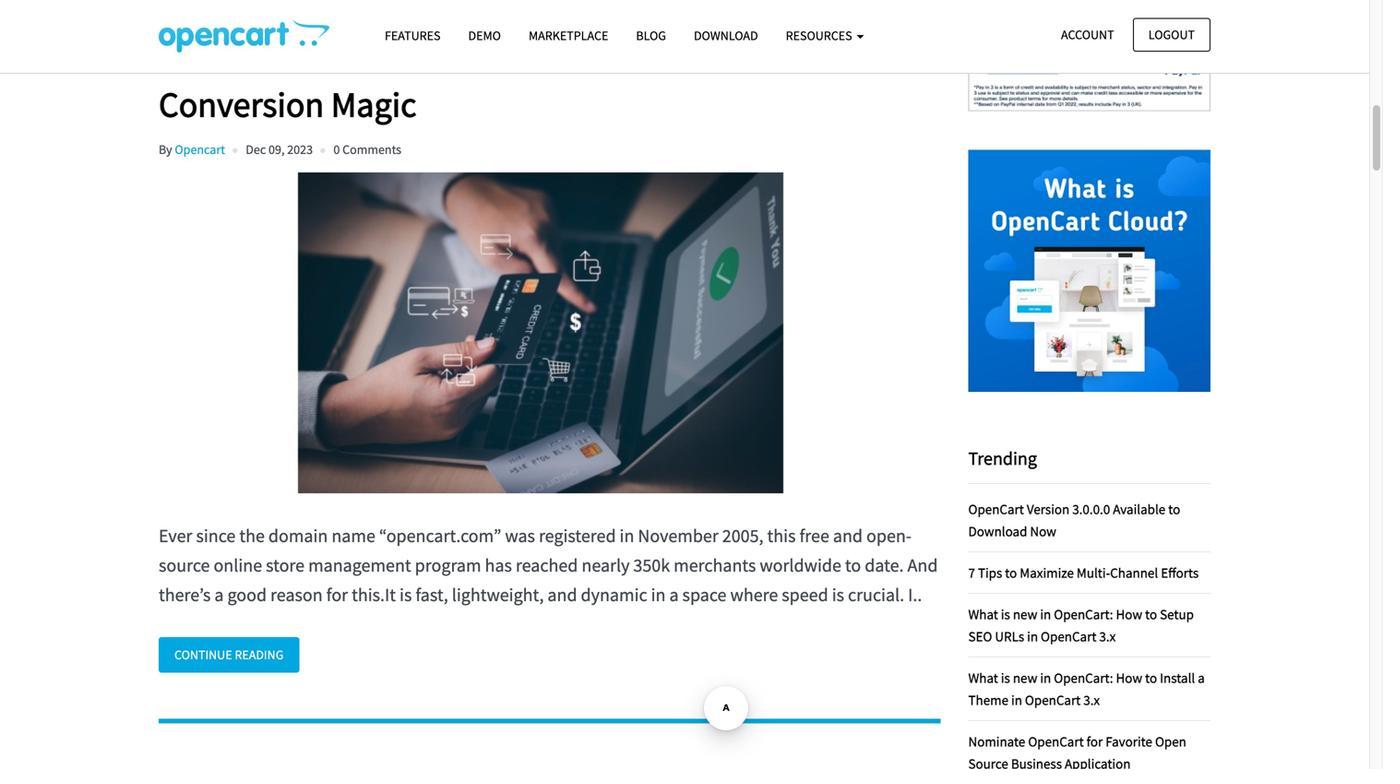 Task type: describe. For each thing, give the bounding box(es) containing it.
opencart link
[[175, 141, 225, 158]]

domain
[[268, 524, 328, 548]]

"opencart.com"
[[379, 524, 501, 548]]

speed
[[782, 583, 828, 607]]

open
[[1155, 733, 1186, 750]]

download inside opencart version 3.0.0.0 available to download now
[[968, 523, 1027, 540]]

free
[[799, 524, 829, 548]]

dec
[[246, 141, 266, 158]]

multi-
[[1077, 564, 1110, 582]]

efforts
[[1161, 564, 1199, 582]]

0 horizontal spatial download
[[694, 27, 758, 44]]

opencart
[[175, 141, 225, 158]]

opencart version 3.0.0.0 available to download now link
[[968, 500, 1180, 540]]

space
[[682, 583, 727, 607]]

source
[[968, 755, 1008, 770]]

in up nearly
[[620, 524, 634, 548]]

opencart inside what is new in opencart: how to setup seo urls in opencart 3.x
[[1041, 628, 1097, 645]]

theme
[[968, 691, 1009, 709]]

to right tips
[[1005, 564, 1017, 582]]

channel
[[1110, 564, 1158, 582]]

now
[[1030, 523, 1056, 540]]

what is new in opencart: how to setup seo urls in opencart 3.x
[[968, 606, 1194, 645]]

version
[[1027, 500, 1070, 518]]

application
[[1065, 755, 1131, 770]]

by
[[159, 141, 172, 158]]

to inside opencart version 3.0.0.0 available to download now
[[1168, 500, 1180, 518]]

worldwide
[[760, 554, 841, 577]]

good
[[227, 583, 267, 607]]

program
[[415, 554, 481, 577]]

a inside the what is new in opencart: how to install a theme in opencart 3.x
[[1198, 669, 1205, 687]]

lightweight,
[[452, 583, 544, 607]]

install
[[1160, 669, 1195, 687]]

seo
[[968, 628, 992, 645]]

dec 09, 2023
[[246, 141, 313, 158]]

is left fast,
[[400, 583, 412, 607]]

opencart: for theme
[[1054, 669, 1113, 687]]

fast,
[[416, 583, 448, 607]]

0 horizontal spatial a
[[214, 583, 224, 607]]

is inside the what is new in opencart: how to install a theme in opencart 3.x
[[1001, 669, 1010, 687]]

nominate
[[968, 733, 1025, 750]]

what is new in opencart: how to install a theme in opencart 3.x
[[968, 669, 1205, 709]]

what is new in opencart: how to setup seo urls in opencart 3.x link
[[968, 606, 1194, 645]]

7 tips to maximize multi-channel efforts
[[968, 564, 1199, 582]]

for inside the 'nominate opencart for favorite open source business application'
[[1087, 733, 1103, 750]]

nominate opencart for favorite open source business application
[[968, 733, 1186, 770]]

and
[[907, 554, 938, 577]]

online
[[214, 554, 262, 577]]

management
[[308, 554, 411, 577]]

demo link
[[454, 19, 515, 52]]

opencart cloud image
[[968, 150, 1211, 392]]

09,
[[269, 141, 285, 158]]

account
[[1061, 26, 1114, 43]]

marketplace
[[529, 27, 608, 44]]

in right urls
[[1027, 628, 1038, 645]]

reached
[[516, 554, 578, 577]]

conversion magic
[[159, 82, 417, 127]]

reason
[[270, 583, 323, 607]]

by opencart
[[159, 141, 225, 158]]

to inside the what is new in opencart: how to install a theme in opencart 3.x
[[1145, 669, 1157, 687]]

continue
[[174, 647, 232, 663]]

resources
[[786, 27, 855, 44]]

i..
[[908, 583, 922, 607]]

what is new in opencart: how to install a theme in opencart 3.x link
[[968, 669, 1205, 709]]

new for theme
[[1013, 669, 1037, 687]]

is right speed
[[832, 583, 844, 607]]

0
[[333, 141, 340, 158]]

1 horizontal spatial and
[[833, 524, 863, 548]]

was
[[505, 524, 535, 548]]

new for urls
[[1013, 606, 1037, 623]]

has
[[485, 554, 512, 577]]

opencart version 3.0.0.0 available to download now
[[968, 500, 1180, 540]]

setup
[[1160, 606, 1194, 623]]

maximize
[[1020, 564, 1074, 582]]

dynamic
[[581, 583, 647, 607]]

to inside what is new in opencart: how to setup seo urls in opencart 3.x
[[1145, 606, 1157, 623]]

conversion magic image
[[159, 172, 923, 494]]

comments
[[342, 141, 401, 158]]

0 horizontal spatial and
[[548, 583, 577, 607]]

urls
[[995, 628, 1024, 645]]

conversion
[[159, 82, 324, 127]]

how for install
[[1116, 669, 1142, 687]]

open-
[[866, 524, 912, 548]]

nominate opencart for favorite open source business application link
[[968, 733, 1186, 770]]

demo
[[468, 27, 501, 44]]



Task type: vqa. For each thing, say whether or not it's contained in the screenshot.
Integrating Artificial Intelligence in E-commerce Operations image
no



Task type: locate. For each thing, give the bounding box(es) containing it.
7
[[968, 564, 975, 582]]

how inside the what is new in opencart: how to install a theme in opencart 3.x
[[1116, 669, 1142, 687]]

opencart inside the what is new in opencart: how to install a theme in opencart 3.x
[[1025, 691, 1081, 709]]

download right blog
[[694, 27, 758, 44]]

trending
[[968, 447, 1037, 470]]

2005,
[[722, 524, 764, 548]]

1 vertical spatial new
[[1013, 669, 1037, 687]]

new down urls
[[1013, 669, 1037, 687]]

and
[[833, 524, 863, 548], [548, 583, 577, 607]]

1 vertical spatial for
[[1087, 733, 1103, 750]]

this.it
[[352, 583, 396, 607]]

to left the install
[[1145, 669, 1157, 687]]

opencart up what is new in opencart: how to install a theme in opencart 3.x link
[[1041, 628, 1097, 645]]

7 tips to maximize multi-channel efforts link
[[968, 564, 1199, 582]]

features link
[[371, 19, 454, 52]]

download
[[694, 27, 758, 44], [968, 523, 1027, 540]]

0 vertical spatial download
[[694, 27, 758, 44]]

available
[[1113, 500, 1166, 518]]

1 vertical spatial what
[[968, 669, 998, 687]]

download up tips
[[968, 523, 1027, 540]]

2 new from the top
[[1013, 669, 1037, 687]]

2 horizontal spatial a
[[1198, 669, 1205, 687]]

business
[[1011, 755, 1062, 770]]

3.x for install
[[1083, 691, 1100, 709]]

1 what from the top
[[968, 606, 998, 623]]

what up seo
[[968, 606, 998, 623]]

in down maximize
[[1040, 606, 1051, 623]]

1 horizontal spatial a
[[669, 583, 679, 607]]

new inside the what is new in opencart: how to install a theme in opencart 3.x
[[1013, 669, 1037, 687]]

conversion magic link
[[159, 82, 941, 127]]

0 vertical spatial 3.x
[[1099, 628, 1116, 645]]

what
[[968, 606, 998, 623], [968, 669, 998, 687]]

1 horizontal spatial download
[[968, 523, 1027, 540]]

1 vertical spatial 3.x
[[1083, 691, 1100, 709]]

where
[[730, 583, 778, 607]]

logout link
[[1133, 18, 1211, 52]]

opencart: down 7 tips to maximize multi-channel efforts
[[1054, 606, 1113, 623]]

3.0.0.0
[[1072, 500, 1110, 518]]

new
[[1013, 606, 1037, 623], [1013, 669, 1037, 687]]

2 what from the top
[[968, 669, 998, 687]]

logout
[[1149, 26, 1195, 43]]

0 comments
[[333, 141, 401, 158]]

this
[[767, 524, 796, 548]]

opencart: down what is new in opencart: how to setup seo urls in opencart 3.x
[[1054, 669, 1113, 687]]

in right theme
[[1011, 691, 1022, 709]]

store
[[266, 554, 305, 577]]

2 how from the top
[[1116, 669, 1142, 687]]

and down reached
[[548, 583, 577, 607]]

how inside what is new in opencart: how to setup seo urls in opencart 3.x
[[1116, 606, 1142, 623]]

to left date. in the right of the page
[[845, 554, 861, 577]]

resources link
[[772, 19, 878, 52]]

opencart up the 'nominate opencart for favorite open source business application'
[[1025, 691, 1081, 709]]

3.x
[[1099, 628, 1116, 645], [1083, 691, 1100, 709]]

opencart: for urls
[[1054, 606, 1113, 623]]

download link
[[680, 19, 772, 52]]

nearly
[[582, 554, 630, 577]]

how left the install
[[1116, 669, 1142, 687]]

continue reading link
[[159, 637, 299, 673]]

opencart: inside what is new in opencart: how to setup seo urls in opencart 3.x
[[1054, 606, 1113, 623]]

what inside the what is new in opencart: how to install a theme in opencart 3.x
[[968, 669, 998, 687]]

0 vertical spatial how
[[1116, 606, 1142, 623]]

opencart up business
[[1028, 733, 1084, 750]]

1 vertical spatial opencart:
[[1054, 669, 1113, 687]]

opencart: inside the what is new in opencart: how to install a theme in opencart 3.x
[[1054, 669, 1113, 687]]

to left 'setup'
[[1145, 606, 1157, 623]]

0 vertical spatial and
[[833, 524, 863, 548]]

in down 350k
[[651, 583, 666, 607]]

to
[[1168, 500, 1180, 518], [845, 554, 861, 577], [1005, 564, 1017, 582], [1145, 606, 1157, 623], [1145, 669, 1157, 687]]

opencart
[[968, 500, 1024, 518], [1041, 628, 1097, 645], [1025, 691, 1081, 709], [1028, 733, 1084, 750]]

0 vertical spatial for
[[326, 583, 348, 607]]

for
[[326, 583, 348, 607], [1087, 733, 1103, 750]]

paypal blog image
[[968, 0, 1211, 131]]

account link
[[1045, 18, 1130, 52]]

crucial.
[[848, 583, 904, 607]]

the
[[239, 524, 265, 548]]

opencart - blog image
[[159, 19, 329, 53]]

what for what is new in opencart: how to install a theme in opencart 3.x
[[968, 669, 998, 687]]

ever since the domain name "opencart.com" was registered in november 2005, this free and open- source online store management program has reached nearly 350k merchants worldwide to date. and there's a good reason for this.it is fast, lightweight, and dynamic in a space where speed is crucial. i..
[[159, 524, 938, 607]]

opencart inside the 'nominate opencart for favorite open source business application'
[[1028, 733, 1084, 750]]

1 opencart: from the top
[[1054, 606, 1113, 623]]

november
[[638, 524, 719, 548]]

1 vertical spatial download
[[968, 523, 1027, 540]]

marketplace link
[[515, 19, 622, 52]]

350k
[[633, 554, 670, 577]]

is inside what is new in opencart: how to setup seo urls in opencart 3.x
[[1001, 606, 1010, 623]]

in down what is new in opencart: how to setup seo urls in opencart 3.x
[[1040, 669, 1051, 687]]

continue reading
[[174, 647, 284, 663]]

0 vertical spatial what
[[968, 606, 998, 623]]

reading
[[235, 647, 284, 663]]

0 vertical spatial new
[[1013, 606, 1037, 623]]

is up theme
[[1001, 669, 1010, 687]]

for up application
[[1087, 733, 1103, 750]]

a
[[214, 583, 224, 607], [669, 583, 679, 607], [1198, 669, 1205, 687]]

date.
[[865, 554, 904, 577]]

2 opencart: from the top
[[1054, 669, 1113, 687]]

a right the install
[[1198, 669, 1205, 687]]

for inside ever since the domain name "opencart.com" was registered in november 2005, this free and open- source online store management program has reached nearly 350k merchants worldwide to date. and there's a good reason for this.it is fast, lightweight, and dynamic in a space where speed is crucial. i..
[[326, 583, 348, 607]]

blog link
[[622, 19, 680, 52]]

how for setup
[[1116, 606, 1142, 623]]

in
[[620, 524, 634, 548], [651, 583, 666, 607], [1040, 606, 1051, 623], [1027, 628, 1038, 645], [1040, 669, 1051, 687], [1011, 691, 1022, 709]]

1 how from the top
[[1116, 606, 1142, 623]]

3.x inside what is new in opencart: how to setup seo urls in opencart 3.x
[[1099, 628, 1116, 645]]

registered
[[539, 524, 616, 548]]

and right free
[[833, 524, 863, 548]]

3.x up the what is new in opencart: how to install a theme in opencart 3.x at the bottom of the page
[[1099, 628, 1116, 645]]

merchants
[[674, 554, 756, 577]]

there's
[[159, 583, 211, 607]]

how
[[1116, 606, 1142, 623], [1116, 669, 1142, 687]]

what up theme
[[968, 669, 998, 687]]

1 vertical spatial how
[[1116, 669, 1142, 687]]

to inside ever since the domain name "opencart.com" was registered in november 2005, this free and open- source online store management program has reached nearly 350k merchants worldwide to date. and there's a good reason for this.it is fast, lightweight, and dynamic in a space where speed is crucial. i..
[[845, 554, 861, 577]]

a left space
[[669, 583, 679, 607]]

favorite
[[1106, 733, 1152, 750]]

what inside what is new in opencart: how to setup seo urls in opencart 3.x
[[968, 606, 998, 623]]

blog
[[636, 27, 666, 44]]

magic
[[331, 82, 417, 127]]

how down channel
[[1116, 606, 1142, 623]]

3.x for setup
[[1099, 628, 1116, 645]]

1 new from the top
[[1013, 606, 1037, 623]]

ever
[[159, 524, 192, 548]]

3.x up the 'nominate opencart for favorite open source business application'
[[1083, 691, 1100, 709]]

what for what is new in opencart: how to setup seo urls in opencart 3.x
[[968, 606, 998, 623]]

3.x inside the what is new in opencart: how to install a theme in opencart 3.x
[[1083, 691, 1100, 709]]

name
[[332, 524, 375, 548]]

source
[[159, 554, 210, 577]]

new inside what is new in opencart: how to setup seo urls in opencart 3.x
[[1013, 606, 1037, 623]]

0 horizontal spatial for
[[326, 583, 348, 607]]

to right 'available'
[[1168, 500, 1180, 518]]

tips
[[978, 564, 1002, 582]]

0 vertical spatial opencart:
[[1054, 606, 1113, 623]]

a left good
[[214, 583, 224, 607]]

since
[[196, 524, 236, 548]]

for left this.it on the bottom left of the page
[[326, 583, 348, 607]]

1 horizontal spatial for
[[1087, 733, 1103, 750]]

opencart down the "trending"
[[968, 500, 1024, 518]]

opencart inside opencart version 3.0.0.0 available to download now
[[968, 500, 1024, 518]]

is up urls
[[1001, 606, 1010, 623]]

is
[[400, 583, 412, 607], [832, 583, 844, 607], [1001, 606, 1010, 623], [1001, 669, 1010, 687]]

new up urls
[[1013, 606, 1037, 623]]

opencart:
[[1054, 606, 1113, 623], [1054, 669, 1113, 687]]

features
[[385, 27, 441, 44]]

2023
[[287, 141, 313, 158]]

1 vertical spatial and
[[548, 583, 577, 607]]



